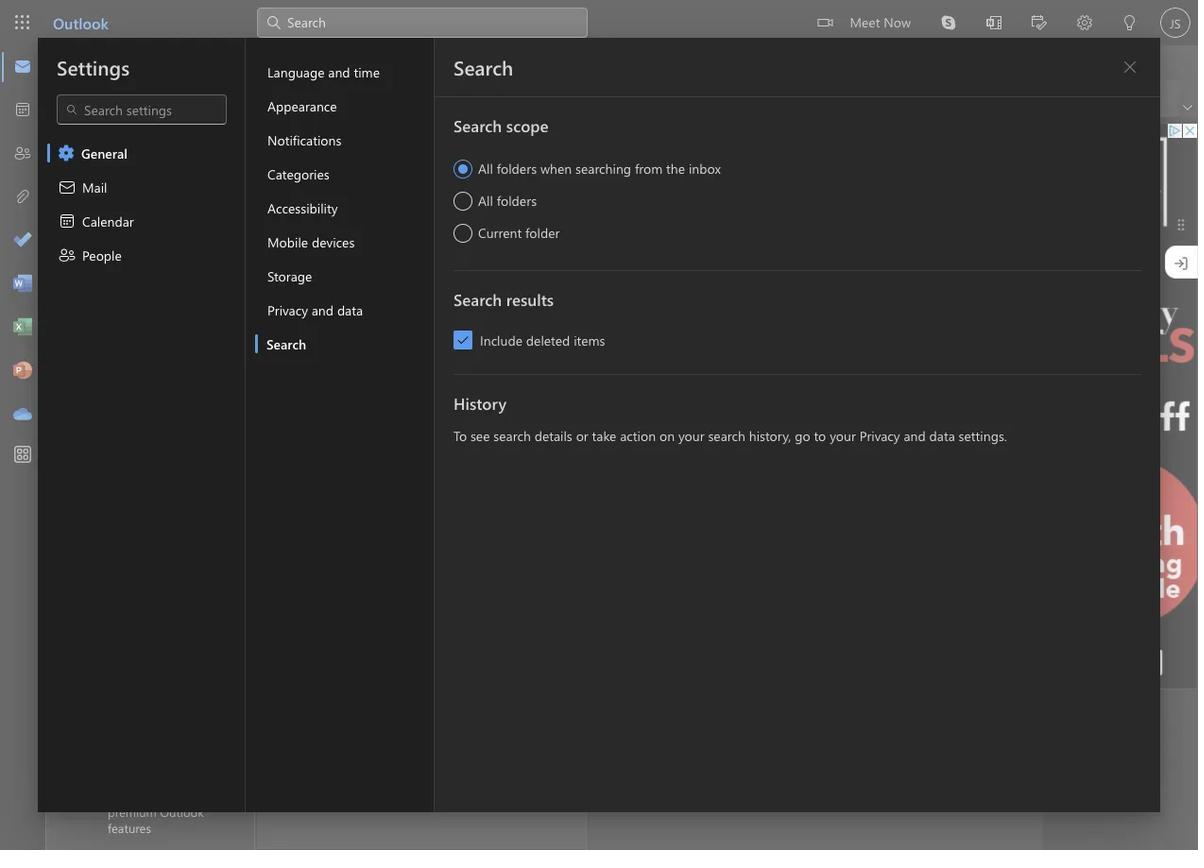 Task type: describe. For each thing, give the bounding box(es) containing it.
people image
[[13, 145, 32, 163]]


[[1123, 60, 1138, 75]]

search heading
[[454, 54, 513, 80]]

privacy inside search tab panel
[[860, 427, 900, 445]]

language
[[267, 63, 325, 80]]

or
[[576, 427, 588, 445]]

settings.
[[959, 427, 1007, 445]]

calendar
[[82, 212, 134, 230]]

categories
[[267, 165, 330, 182]]


[[112, 249, 130, 268]]

all folders when searching from the inbox
[[478, 160, 721, 177]]

 for include deleted items
[[456, 334, 470, 347]]

2 search from the left
[[708, 427, 745, 445]]

excel image
[[13, 318, 32, 337]]

meet
[[850, 13, 880, 30]]

application containing settings
[[0, 0, 1198, 850]]

search for the search heading
[[454, 54, 513, 80]]

dialog containing settings
[[0, 0, 1198, 850]]

folders for all folders when searching from the inbox
[[497, 160, 537, 177]]

premium outlook features
[[108, 804, 204, 836]]

results
[[506, 288, 554, 310]]


[[58, 178, 77, 197]]

message list section
[[257, 121, 588, 850]]

look
[[383, 344, 409, 361]]

people
[[82, 246, 122, 264]]

 view settings
[[67, 89, 167, 108]]

favorites tree item
[[68, 127, 220, 164]]

 button
[[556, 259, 586, 289]]


[[58, 246, 77, 265]]


[[65, 103, 78, 116]]

features
[[108, 820, 151, 836]]

action
[[620, 427, 656, 445]]

get started
[[268, 265, 335, 283]]

document containing settings
[[0, 0, 1198, 850]]

all for all folders
[[478, 192, 493, 209]]

and for language
[[328, 63, 350, 80]]

favorites
[[113, 134, 174, 154]]

your right on at the bottom right of page
[[678, 427, 705, 445]]

-
[[424, 196, 429, 214]]

products
[[512, 196, 565, 214]]

when
[[540, 160, 572, 177]]

empty
[[417, 756, 454, 774]]

mail image
[[13, 58, 32, 77]]

all for all folders when searching from the inbox
[[478, 160, 493, 177]]

enjoy
[[352, 756, 384, 774]]

search for search results
[[454, 288, 502, 310]]

1 search from the left
[[494, 427, 531, 445]]

high
[[433, 196, 462, 214]]

language and time
[[267, 63, 380, 80]]

 calendar
[[58, 212, 134, 231]]

0 of 6 complete
[[306, 306, 397, 324]]

to inside search tab panel
[[814, 427, 826, 445]]


[[65, 52, 85, 72]]

outlook banner
[[0, 0, 1198, 45]]

details
[[535, 427, 572, 445]]

inbox
[[323, 135, 362, 156]]

folder
[[525, 224, 560, 241]]

take
[[592, 427, 617, 445]]

accessibility
[[267, 199, 338, 216]]

files image
[[13, 188, 32, 207]]

search button
[[255, 327, 434, 361]]

search scope
[[454, 114, 549, 136]]

0
[[306, 306, 313, 324]]

help
[[230, 51, 258, 69]]

and for privacy
[[312, 301, 334, 318]]

the inside all done for the day enjoy your empty inbox.
[[437, 732, 457, 749]]

to
[[454, 427, 467, 445]]

appearance button
[[255, 89, 434, 123]]

privacy inside button
[[267, 301, 308, 318]]

layout group
[[304, 79, 491, 113]]

ad
[[505, 180, 517, 192]]

6
[[332, 306, 339, 324]]

general
[[81, 144, 128, 162]]

csm
[[321, 196, 349, 214]]

Search settings search field
[[78, 100, 207, 119]]

quality
[[465, 196, 508, 214]]

notifications
[[267, 131, 341, 148]]

search tab panel
[[435, 38, 1160, 813]]

inbox.
[[458, 756, 493, 774]]

language and time button
[[255, 55, 434, 89]]

metal
[[353, 196, 387, 214]]

choose
[[306, 344, 350, 361]]


[[58, 212, 77, 231]]


[[112, 212, 130, 231]]

privacy and data button
[[255, 293, 434, 327]]

deleted
[[526, 331, 570, 349]]

mobile devices
[[267, 233, 355, 250]]

time
[[354, 63, 380, 80]]



Task type: vqa. For each thing, say whether or not it's contained in the screenshot.
2nd  tree item from the bottom
no



Task type: locate. For each thing, give the bounding box(es) containing it.
get
[[268, 265, 289, 283]]

your left look
[[354, 344, 380, 361]]

and inside language and time button
[[328, 63, 350, 80]]

all up quality
[[478, 160, 493, 177]]


[[57, 144, 76, 163]]

storage
[[267, 267, 312, 284]]

settings
[[121, 89, 167, 107]]

search up "include"
[[454, 288, 502, 310]]

home
[[108, 51, 144, 69]]

view
[[90, 89, 118, 107]]

all up enjoy
[[363, 732, 378, 749]]

include
[[480, 331, 523, 349]]

1 horizontal spatial search
[[708, 427, 745, 445]]


[[565, 268, 576, 280]]

to right go
[[814, 427, 826, 445]]

microsoft
[[376, 533, 432, 550]]

searching
[[576, 160, 631, 177]]

upgrade
[[306, 533, 357, 550]]

1 vertical spatial privacy
[[860, 427, 900, 445]]

on
[[660, 427, 675, 445]]

 button
[[1115, 52, 1145, 82]]

history
[[454, 392, 507, 414]]

1 vertical spatial 
[[456, 334, 470, 347]]

word image
[[13, 275, 32, 294]]

0 horizontal spatial search
[[494, 427, 531, 445]]

choose your look
[[306, 344, 409, 361]]

privacy
[[267, 301, 308, 318], [860, 427, 900, 445]]

more apps image
[[13, 446, 32, 465]]

premium outlook features button
[[68, 761, 255, 850]]

1 vertical spatial outlook
[[160, 804, 204, 820]]

1 vertical spatial to
[[360, 533, 373, 550]]

1 horizontal spatial data
[[929, 427, 955, 445]]

the right the from
[[666, 160, 685, 177]]

 inside search tab panel
[[456, 334, 470, 347]]

mobile
[[267, 233, 308, 250]]

0 vertical spatial outlook
[[53, 12, 109, 33]]

2 folders from the top
[[497, 192, 537, 209]]

search down 0
[[266, 335, 306, 352]]

1 vertical spatial folders
[[497, 192, 537, 209]]

 left "include"
[[456, 334, 470, 347]]

history,
[[749, 427, 791, 445]]

0 vertical spatial data
[[337, 301, 363, 318]]

your down done
[[387, 756, 413, 774]]

application
[[0, 0, 1198, 850]]

metaldecking.com
[[321, 177, 432, 195]]

1 vertical spatial and
[[312, 301, 334, 318]]

metaldecking.com image
[[283, 180, 313, 211]]

all left ad
[[478, 192, 493, 209]]

help button
[[216, 45, 272, 75]]

powerpoint image
[[13, 362, 32, 381]]

your inside all done for the day enjoy your empty inbox.
[[387, 756, 413, 774]]

storage button
[[255, 259, 434, 293]]

home button
[[94, 45, 158, 75]]

accessibility button
[[255, 191, 434, 225]]


[[818, 15, 833, 30]]

search results
[[454, 288, 554, 310]]

search inside button
[[266, 335, 306, 352]]

0 horizontal spatial to
[[360, 533, 373, 550]]

all done for the day enjoy your empty inbox.
[[352, 732, 493, 774]]

premium
[[108, 804, 157, 820]]


[[67, 89, 86, 108]]

see
[[471, 427, 490, 445]]

data left the 'settings.'
[[929, 427, 955, 445]]

include deleted items
[[480, 331, 605, 349]]

search left scope at the left top
[[454, 114, 502, 136]]

the right for
[[437, 732, 457, 749]]

data inside search tab panel
[[929, 427, 955, 445]]

your right go
[[830, 427, 856, 445]]

1 vertical spatial the
[[437, 732, 457, 749]]

and inside privacy and data button
[[312, 301, 334, 318]]

0 horizontal spatial data
[[337, 301, 363, 318]]

settings tab list
[[38, 38, 246, 813]]

document
[[0, 0, 1198, 850]]

to inside message list section
[[360, 533, 373, 550]]

0 horizontal spatial outlook
[[53, 12, 109, 33]]

current
[[478, 224, 522, 241]]

and inside search tab panel
[[904, 427, 926, 445]]

1 horizontal spatial the
[[666, 160, 685, 177]]

1 vertical spatial all
[[478, 192, 493, 209]]

0 horizontal spatial 
[[276, 306, 295, 325]]

all folders
[[478, 192, 537, 209]]

outlook right "premium"
[[160, 804, 204, 820]]

0 horizontal spatial the
[[437, 732, 457, 749]]

settings
[[57, 54, 130, 80]]

folders for all folders
[[497, 192, 537, 209]]

privacy right go
[[860, 427, 900, 445]]

favorites tree
[[68, 119, 220, 316]]

inbox
[[689, 160, 721, 177]]

search left history,
[[708, 427, 745, 445]]

1 horizontal spatial to
[[814, 427, 826, 445]]

0 vertical spatial to
[[814, 427, 826, 445]]

data inside privacy and data button
[[337, 301, 363, 318]]

calendar image
[[13, 101, 32, 120]]

1 vertical spatial data
[[929, 427, 955, 445]]

0 vertical spatial 
[[276, 306, 295, 325]]

to
[[814, 427, 826, 445], [360, 533, 373, 550]]

m
[[292, 187, 304, 204]]

deck
[[391, 196, 420, 214]]

tab list
[[94, 45, 272, 75]]

1 horizontal spatial outlook
[[160, 804, 204, 820]]

0 vertical spatial all
[[478, 160, 493, 177]]

tab list containing home
[[94, 45, 272, 75]]

and
[[328, 63, 350, 80], [312, 301, 334, 318], [904, 427, 926, 445]]

data right 'of'
[[337, 301, 363, 318]]

privacy down 'storage'
[[267, 301, 308, 318]]

 button
[[56, 46, 94, 78]]

search for search scope
[[454, 114, 502, 136]]

go
[[795, 427, 810, 445]]

1 folders from the top
[[497, 160, 537, 177]]

1 horizontal spatial privacy
[[860, 427, 900, 445]]


[[276, 306, 295, 325], [456, 334, 470, 347]]

day
[[461, 732, 482, 749]]

from
[[635, 160, 663, 177]]

outlook up 
[[53, 12, 109, 33]]

1 horizontal spatial 
[[456, 334, 470, 347]]

2 vertical spatial all
[[363, 732, 378, 749]]

0 vertical spatial the
[[666, 160, 685, 177]]

outlook inside banner
[[53, 12, 109, 33]]

upgrade to microsoft 365
[[306, 533, 457, 550]]

0 vertical spatial privacy
[[267, 301, 308, 318]]

of
[[317, 306, 329, 324]]

search up search scope
[[454, 54, 513, 80]]

mobile devices button
[[255, 225, 434, 259]]

devices
[[312, 233, 355, 250]]

0 vertical spatial and
[[328, 63, 350, 80]]

search right see
[[494, 427, 531, 445]]

outlook inside premium outlook features
[[160, 804, 204, 820]]

to right the upgrade
[[360, 533, 373, 550]]

outlook link
[[53, 0, 109, 45]]

outlook
[[53, 12, 109, 33], [160, 804, 204, 820]]

your
[[354, 344, 380, 361], [678, 427, 705, 445], [830, 427, 856, 445], [387, 756, 413, 774]]

for
[[416, 732, 434, 749]]

 inside message list section
[[276, 306, 295, 325]]

current folder
[[478, 224, 560, 241]]

now
[[884, 13, 911, 30]]

mail
[[82, 178, 107, 196]]

items
[[574, 331, 605, 349]]

settings heading
[[57, 54, 130, 80]]

the inside search tab panel
[[666, 160, 685, 177]]

folders up current folder
[[497, 192, 537, 209]]

folders up ad
[[497, 160, 537, 177]]

done
[[382, 732, 413, 749]]

to do image
[[13, 232, 32, 250]]

 button
[[77, 127, 110, 162]]

 left 0
[[276, 306, 295, 325]]

categories button
[[255, 157, 434, 191]]


[[87, 137, 102, 152]]

onedrive image
[[13, 405, 32, 424]]

left-rail-appbar navigation
[[4, 45, 42, 437]]

scope
[[506, 114, 549, 136]]

complete
[[343, 306, 397, 324]]

dialog
[[0, 0, 1198, 850]]

 for 0 of 6 complete
[[276, 306, 295, 325]]

privacy and data
[[267, 301, 363, 318]]

all inside all done for the day enjoy your empty inbox.
[[363, 732, 378, 749]]

started
[[293, 265, 335, 283]]

2 vertical spatial and
[[904, 427, 926, 445]]

0 horizontal spatial privacy
[[267, 301, 308, 318]]

appearance
[[267, 97, 337, 114]]

0 vertical spatial folders
[[497, 160, 537, 177]]



